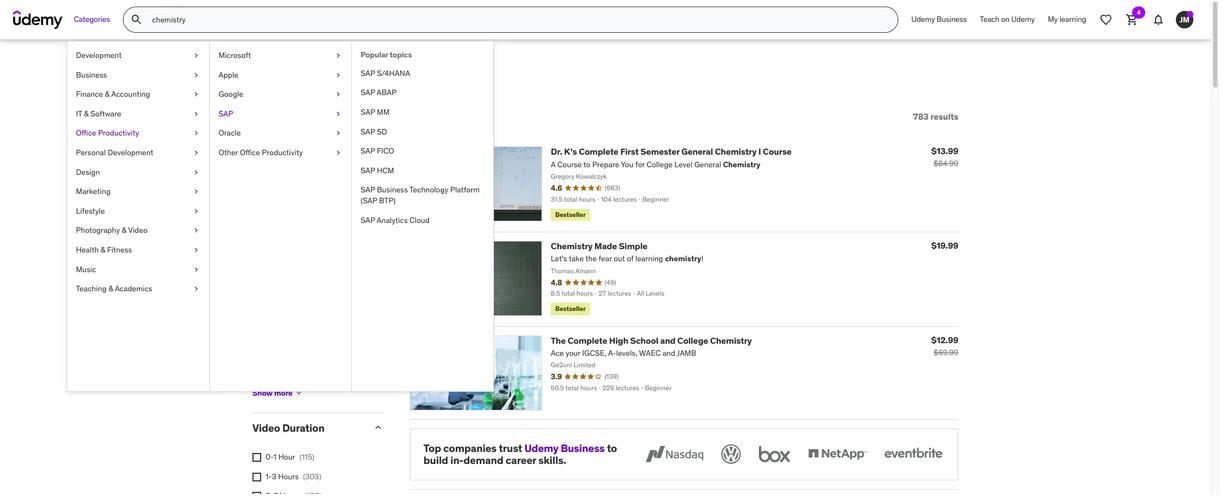 Task type: locate. For each thing, give the bounding box(es) containing it.
1 vertical spatial office
[[240, 148, 260, 157]]

general
[[682, 146, 713, 157]]

0 vertical spatial development
[[76, 50, 122, 60]]

sap down 783 results for "chemistry"
[[361, 88, 375, 98]]

business inside the udemy business link
[[937, 14, 967, 24]]

photography & video
[[76, 225, 148, 235]]

udemy business link left teach
[[905, 7, 974, 33]]

xsmall image for it & software
[[192, 109, 201, 119]]

finance & accounting
[[76, 89, 150, 99]]

small image for video duration
[[373, 422, 384, 433]]

2 small image from the top
[[373, 422, 384, 433]]

productivity
[[98, 128, 139, 138], [262, 148, 303, 157]]

sap for sap mm
[[361, 107, 375, 117]]

& right teaching
[[108, 284, 113, 294]]

sap fico
[[361, 146, 394, 156]]

accounting
[[111, 89, 150, 99]]

abap
[[377, 88, 397, 98]]

business link
[[67, 65, 209, 85]]

xsmall image inside office productivity link
[[192, 128, 201, 139]]

productivity up personal development
[[98, 128, 139, 138]]

xsmall image for oracle
[[334, 128, 343, 139]]

0 horizontal spatial video
[[128, 225, 148, 235]]

build
[[424, 454, 448, 467]]

cloud
[[410, 215, 430, 225]]

0 vertical spatial office
[[76, 128, 96, 138]]

xsmall image for finance & accounting
[[192, 89, 201, 100]]

sap for sap hcm
[[361, 165, 375, 175]]

results left for
[[288, 64, 344, 87]]

jm
[[1180, 15, 1190, 24]]

volkswagen image
[[719, 442, 743, 466]]

productivity down oracle link
[[262, 148, 303, 157]]

sap abap link
[[352, 83, 494, 103]]

simple
[[619, 240, 648, 251]]

personal development
[[76, 148, 153, 157]]

783 inside status
[[913, 111, 929, 122]]

1 vertical spatial complete
[[568, 335, 608, 346]]

sap down the (sap
[[361, 215, 375, 225]]

office right other
[[240, 148, 260, 157]]

sap for sap
[[219, 109, 233, 118]]

& for software
[[84, 109, 89, 118]]

shopping cart with 4 items image
[[1126, 13, 1139, 26]]

design
[[76, 167, 100, 177]]

xsmall image for office productivity
[[192, 128, 201, 139]]

complete right the
[[568, 335, 608, 346]]

xsmall image
[[192, 50, 201, 61], [334, 50, 343, 61], [192, 70, 201, 80], [334, 70, 343, 80], [334, 89, 343, 100], [334, 109, 343, 119], [192, 148, 201, 158], [334, 148, 343, 158], [192, 264, 201, 275], [192, 284, 201, 294], [253, 308, 261, 317], [253, 347, 261, 356], [295, 389, 304, 398], [253, 492, 261, 494]]

xsmall image for lifestyle
[[192, 206, 201, 217]]

&
[[105, 89, 110, 99], [84, 109, 89, 118], [122, 225, 126, 235], [101, 245, 105, 255], [108, 284, 113, 294]]

xsmall image for business
[[192, 70, 201, 80]]

& right health
[[101, 245, 105, 255]]

sap up the (sap
[[361, 185, 375, 195]]

office productivity
[[76, 128, 139, 138]]

development down office productivity link
[[108, 148, 153, 157]]

video up 0-
[[253, 422, 280, 435]]

photography
[[76, 225, 120, 235]]

xsmall image inside microsoft link
[[334, 50, 343, 61]]

xsmall image inside personal development link
[[192, 148, 201, 158]]

sap inside "link"
[[361, 127, 375, 136]]

sd
[[377, 127, 387, 136]]

finance & accounting link
[[67, 85, 209, 104]]

xsmall image for music
[[192, 264, 201, 275]]

1 horizontal spatial productivity
[[262, 148, 303, 157]]

it
[[76, 109, 82, 118]]

xsmall image inside 'finance & accounting' link
[[192, 89, 201, 100]]

0-1 hour (115)
[[266, 452, 314, 462]]

& for academics
[[108, 284, 113, 294]]

chemistry left made
[[551, 240, 593, 251]]

udemy business link left the to
[[525, 441, 605, 455]]

1 vertical spatial video
[[253, 422, 280, 435]]

complete
[[579, 146, 619, 157], [568, 335, 608, 346]]

sap s/4hana
[[361, 68, 410, 78]]

video duration button
[[253, 422, 364, 435]]

learning
[[1060, 14, 1087, 24]]

xsmall image inside photography & video link
[[192, 225, 201, 236]]

0 vertical spatial udemy business link
[[905, 7, 974, 33]]

sap down 'popular'
[[361, 68, 375, 78]]

xsmall image inside google link
[[334, 89, 343, 100]]

sap left fico
[[361, 146, 375, 156]]

(115)
[[300, 452, 314, 462]]

xsmall image inside the design link
[[192, 167, 201, 178]]

& right the it
[[84, 109, 89, 118]]

oracle link
[[210, 124, 351, 143]]

results for 783 results for "chemistry"
[[288, 64, 344, 87]]

4
[[1137, 8, 1141, 16]]

xsmall image inside teaching & academics link
[[192, 284, 201, 294]]

xsmall image inside apple link
[[334, 70, 343, 80]]

1 vertical spatial small image
[[373, 422, 384, 433]]

for
[[348, 64, 371, 87]]

sap inside "sap business technology platform (sap btp)"
[[361, 185, 375, 195]]

duration
[[282, 422, 325, 435]]

dr.
[[551, 146, 562, 157]]

sap for sap sd
[[361, 127, 375, 136]]

eventbrite image
[[882, 442, 945, 466]]

xsmall image for photography & video
[[192, 225, 201, 236]]

teach
[[980, 14, 1000, 24]]

udemy business link
[[905, 7, 974, 33], [525, 441, 605, 455]]

sap left sd
[[361, 127, 375, 136]]

google
[[219, 89, 243, 99]]

video
[[128, 225, 148, 235], [253, 422, 280, 435]]

sap left hcm
[[361, 165, 375, 175]]

0 horizontal spatial results
[[288, 64, 344, 87]]

office
[[76, 128, 96, 138], [240, 148, 260, 157]]

video down lifestyle link
[[128, 225, 148, 235]]

music
[[76, 264, 96, 274]]

& up fitness at the left of the page
[[122, 225, 126, 235]]

teach on udemy link
[[974, 7, 1042, 33]]

1 vertical spatial 783
[[913, 111, 929, 122]]

business up btp)
[[377, 185, 408, 195]]

first
[[620, 146, 639, 157]]

xsmall image inside business link
[[192, 70, 201, 80]]

the complete high school and college chemistry link
[[551, 335, 752, 346]]

xsmall image inside lifestyle link
[[192, 206, 201, 217]]

sap hcm
[[361, 165, 394, 175]]

0 vertical spatial small image
[[373, 156, 384, 167]]

notifications image
[[1152, 13, 1165, 26]]

1 vertical spatial results
[[931, 111, 959, 122]]

xsmall image inside the show more button
[[295, 389, 304, 398]]

lifestyle link
[[67, 202, 209, 221]]

xsmall image for microsoft
[[334, 50, 343, 61]]

0 vertical spatial results
[[288, 64, 344, 87]]

sap element
[[351, 42, 494, 391]]

business inside business link
[[76, 70, 107, 80]]

development down the categories dropdown button
[[76, 50, 122, 60]]

s/4hana
[[377, 68, 410, 78]]

0 vertical spatial chemistry
[[715, 146, 757, 157]]

k's
[[564, 146, 577, 157]]

0 vertical spatial video
[[128, 225, 148, 235]]

made
[[595, 240, 617, 251]]

business up finance on the left top
[[76, 70, 107, 80]]

(sap
[[361, 196, 377, 205]]

0 vertical spatial productivity
[[98, 128, 139, 138]]

2 vertical spatial chemistry
[[710, 335, 752, 346]]

i
[[759, 146, 761, 157]]

xsmall image inside other office productivity link
[[334, 148, 343, 158]]

0 vertical spatial 783
[[253, 64, 284, 87]]

783
[[253, 64, 284, 87], [913, 111, 929, 122]]

small image
[[373, 156, 384, 167], [373, 422, 384, 433]]

xsmall image inside development link
[[192, 50, 201, 61]]

1 horizontal spatial udemy business link
[[905, 7, 974, 33]]

"chemistry"
[[375, 64, 474, 87]]

analytics
[[377, 215, 408, 225]]

development inside development link
[[76, 50, 122, 60]]

business left teach
[[937, 14, 967, 24]]

development link
[[67, 46, 209, 65]]

3
[[272, 472, 276, 481]]

xsmall image for design
[[192, 167, 201, 178]]

software
[[91, 109, 121, 118]]

chemistry for dr. k's complete first semester general chemistry i course
[[715, 146, 757, 157]]

1 horizontal spatial office
[[240, 148, 260, 157]]

xsmall image for show more
[[295, 389, 304, 398]]

0 horizontal spatial udemy business link
[[525, 441, 605, 455]]

ratings
[[253, 155, 290, 169]]

1 horizontal spatial results
[[931, 111, 959, 122]]

photography & video link
[[67, 221, 209, 240]]

0 horizontal spatial 783
[[253, 64, 284, 87]]

xsmall image inside marketing link
[[192, 186, 201, 197]]

udemy
[[912, 14, 935, 24], [1012, 14, 1035, 24], [525, 441, 559, 455]]

health & fitness link
[[67, 240, 209, 260]]

office up personal
[[76, 128, 96, 138]]

top companies trust udemy business
[[424, 441, 605, 455]]

office productivity link
[[67, 124, 209, 143]]

results
[[288, 64, 344, 87], [931, 111, 959, 122]]

xsmall image inside sap link
[[334, 109, 343, 119]]

marketing link
[[67, 182, 209, 202]]

netapp image
[[806, 442, 869, 466]]

xsmall image inside it & software link
[[192, 109, 201, 119]]

teaching & academics
[[76, 284, 152, 294]]

& for fitness
[[101, 245, 105, 255]]

xsmall image inside 'music' link
[[192, 264, 201, 275]]

xsmall image inside oracle link
[[334, 128, 343, 139]]

complete right k's
[[579, 146, 619, 157]]

783 results status
[[913, 111, 959, 122]]

hours
[[278, 472, 299, 481]]

1 vertical spatial development
[[108, 148, 153, 157]]

to
[[607, 441, 617, 455]]

results for 783 results
[[931, 111, 959, 122]]

sap s/4hana link
[[352, 64, 494, 83]]

xsmall image
[[192, 89, 201, 100], [192, 109, 201, 119], [192, 128, 201, 139], [334, 128, 343, 139], [192, 167, 201, 178], [192, 186, 201, 197], [192, 206, 201, 217], [192, 225, 201, 236], [192, 245, 201, 256], [253, 328, 261, 337], [253, 367, 261, 376], [253, 453, 261, 462], [253, 473, 261, 481]]

chemistry right college
[[710, 335, 752, 346]]

results up $13.99
[[931, 111, 959, 122]]

submit search image
[[130, 13, 143, 26]]

1 small image from the top
[[373, 156, 384, 167]]

sap up oracle
[[219, 109, 233, 118]]

sap
[[361, 68, 375, 78], [361, 88, 375, 98], [361, 107, 375, 117], [219, 109, 233, 118], [361, 127, 375, 136], [361, 146, 375, 156], [361, 165, 375, 175], [361, 185, 375, 195], [361, 215, 375, 225]]

results inside the 783 results status
[[931, 111, 959, 122]]

lifestyle
[[76, 206, 105, 216]]

xsmall image for other office productivity
[[334, 148, 343, 158]]

1-
[[266, 472, 272, 481]]

& right finance on the left top
[[105, 89, 110, 99]]

$13.99 $84.99
[[932, 146, 959, 169]]

$19.99
[[932, 240, 959, 251]]

1 horizontal spatial 783
[[913, 111, 929, 122]]

sap left "mm"
[[361, 107, 375, 117]]

demand
[[464, 454, 504, 467]]

1
[[274, 452, 277, 462]]

udemy image
[[13, 10, 63, 29]]

1 vertical spatial productivity
[[262, 148, 303, 157]]

chemistry left i
[[715, 146, 757, 157]]

health & fitness
[[76, 245, 132, 255]]

xsmall image inside health & fitness link
[[192, 245, 201, 256]]



Task type: describe. For each thing, give the bounding box(es) containing it.
1 vertical spatial udemy business link
[[525, 441, 605, 455]]

1 horizontal spatial udemy
[[912, 14, 935, 24]]

udemy business
[[912, 14, 967, 24]]

chemistry made simple
[[551, 240, 648, 251]]

business left the to
[[561, 441, 605, 455]]

marketing
[[76, 186, 111, 196]]

xsmall image for marketing
[[192, 186, 201, 197]]

$84.99
[[934, 159, 959, 169]]

finance
[[76, 89, 103, 99]]

technology
[[410, 185, 448, 195]]

(272)
[[338, 186, 356, 196]]

sap for sap analytics cloud
[[361, 215, 375, 225]]

show more
[[253, 388, 293, 398]]

on
[[1001, 14, 1010, 24]]

783 results for "chemistry"
[[253, 64, 474, 87]]

apple link
[[210, 65, 351, 85]]

microsoft link
[[210, 46, 351, 65]]

& for video
[[122, 225, 126, 235]]

school
[[630, 335, 659, 346]]

xsmall image for personal development
[[192, 148, 201, 158]]

0 vertical spatial complete
[[579, 146, 619, 157]]

(303)
[[303, 472, 321, 481]]

other office productivity link
[[210, 143, 351, 163]]

small image for ratings
[[373, 156, 384, 167]]

783 for 783 results
[[913, 111, 929, 122]]

my learning link
[[1042, 7, 1093, 33]]

& for accounting
[[105, 89, 110, 99]]

sap business technology platform (sap btp) link
[[352, 181, 494, 211]]

categories button
[[67, 7, 117, 33]]

sap analytics cloud
[[361, 215, 430, 225]]

hour
[[278, 452, 295, 462]]

teach on udemy
[[980, 14, 1035, 24]]

popular
[[361, 50, 388, 60]]

xsmall image for apple
[[334, 70, 343, 80]]

development inside personal development link
[[108, 148, 153, 157]]

dr. k's complete first semester general chemistry i course
[[551, 146, 792, 157]]

nasdaq image
[[643, 442, 706, 466]]

health
[[76, 245, 99, 255]]

$69.99
[[934, 347, 959, 357]]

mm
[[377, 107, 390, 117]]

topics
[[390, 50, 412, 60]]

career
[[506, 454, 536, 467]]

1 vertical spatial chemistry
[[551, 240, 593, 251]]

top
[[424, 441, 441, 455]]

business inside "sap business technology platform (sap btp)"
[[377, 185, 408, 195]]

Search for anything text field
[[150, 10, 885, 29]]

popular topics
[[361, 50, 412, 60]]

1-3 hours (303)
[[266, 472, 321, 481]]

course
[[763, 146, 792, 157]]

apple
[[219, 70, 238, 80]]

783 results
[[913, 111, 959, 122]]

xsmall image for sap
[[334, 109, 343, 119]]

sap for sap s/4hana
[[361, 68, 375, 78]]

0 horizontal spatial productivity
[[98, 128, 139, 138]]

google link
[[210, 85, 351, 104]]

sap for sap fico
[[361, 146, 375, 156]]

xsmall image for health & fitness
[[192, 245, 201, 256]]

dr. k's complete first semester general chemistry i course link
[[551, 146, 792, 157]]

783 for 783 results for "chemistry"
[[253, 64, 284, 87]]

my
[[1048, 14, 1058, 24]]

sap sd
[[361, 127, 387, 136]]

(571)
[[339, 244, 355, 254]]

my learning
[[1048, 14, 1087, 24]]

xsmall image for development
[[192, 50, 201, 61]]

oracle
[[219, 128, 241, 138]]

academics
[[115, 284, 152, 294]]

personal development link
[[67, 143, 209, 163]]

xsmall image for google
[[334, 89, 343, 100]]

sap fico link
[[352, 142, 494, 161]]

semester
[[641, 146, 680, 157]]

sap link
[[210, 104, 351, 124]]

show more button
[[253, 382, 304, 404]]

português
[[266, 385, 301, 395]]

0 horizontal spatial udemy
[[525, 441, 559, 455]]

and
[[660, 335, 676, 346]]

you have alerts image
[[1187, 11, 1194, 17]]

chemistry made simple link
[[551, 240, 648, 251]]

show
[[253, 388, 273, 398]]

personal
[[76, 148, 106, 157]]

high
[[609, 335, 629, 346]]

wishlist image
[[1100, 13, 1113, 26]]

2 horizontal spatial udemy
[[1012, 14, 1035, 24]]

the
[[551, 335, 566, 346]]

box image
[[757, 442, 793, 466]]

0 horizontal spatial office
[[76, 128, 96, 138]]

sap hcm link
[[352, 161, 494, 181]]

(541)
[[338, 225, 354, 235]]

hcm
[[377, 165, 394, 175]]

other
[[219, 148, 238, 157]]

more
[[274, 388, 293, 398]]

design link
[[67, 163, 209, 182]]

1 horizontal spatial video
[[253, 422, 280, 435]]

sap for sap abap
[[361, 88, 375, 98]]

skills.
[[539, 454, 566, 467]]

sap mm link
[[352, 103, 494, 122]]

xsmall image for teaching & academics
[[192, 284, 201, 294]]

sap abap
[[361, 88, 397, 98]]

college
[[678, 335, 709, 346]]

fitness
[[107, 245, 132, 255]]

video duration
[[253, 422, 325, 435]]

it & software
[[76, 109, 121, 118]]

chemistry for the complete high school and college chemistry
[[710, 335, 752, 346]]

to build in-demand career skills.
[[424, 441, 617, 467]]

teaching
[[76, 284, 107, 294]]

trust
[[499, 441, 522, 455]]

categories
[[74, 14, 110, 24]]

sap for sap business technology platform (sap btp)
[[361, 185, 375, 195]]



Task type: vqa. For each thing, say whether or not it's contained in the screenshot.
Health
yes



